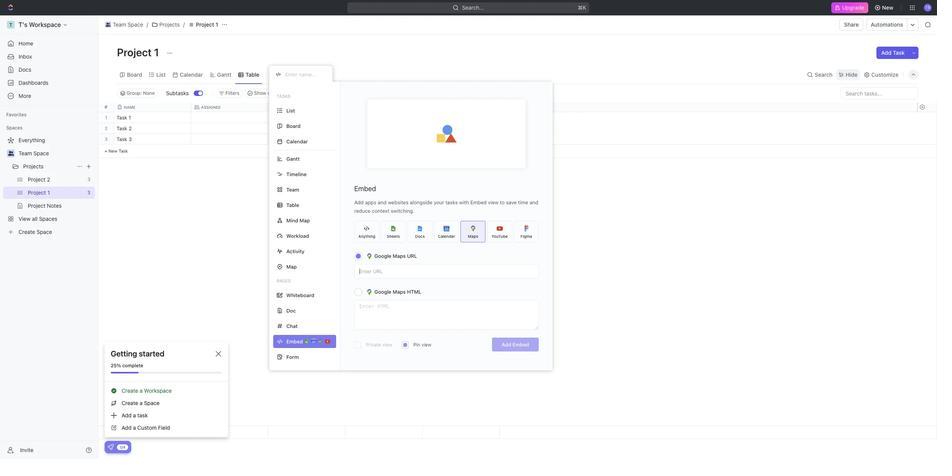 Task type: locate. For each thing, give the bounding box(es) containing it.
project 1 link
[[186, 20, 220, 29]]

‎task 2
[[117, 125, 132, 132]]

invite
[[20, 447, 34, 454]]

docs down inbox on the left of the page
[[19, 66, 31, 73]]

sidebar navigation
[[0, 15, 98, 460]]

2 vertical spatial to do
[[273, 137, 287, 142]]

subtasks button
[[163, 87, 194, 100]]

0 horizontal spatial list
[[156, 71, 166, 78]]

a for workspace
[[140, 388, 143, 395]]

docs
[[19, 66, 31, 73], [415, 234, 425, 239]]

row group containing ‎task 1
[[114, 112, 500, 158]]

0 vertical spatial to do cell
[[268, 112, 346, 123]]

1 horizontal spatial view
[[422, 342, 432, 348]]

docs link
[[3, 64, 95, 76]]

0 vertical spatial ‎task
[[117, 115, 127, 121]]

team inside the sidebar navigation
[[19, 150, 32, 157]]

new inside button
[[882, 4, 894, 11]]

0 vertical spatial google
[[375, 253, 392, 259]]

pin
[[414, 342, 420, 348]]

view right pin
[[422, 342, 432, 348]]

0 vertical spatial project
[[196, 21, 214, 28]]

1 horizontal spatial space
[[128, 21, 143, 28]]

0 vertical spatial new
[[882, 4, 894, 11]]

3 down ‎task 2
[[129, 136, 132, 142]]

task down the task 3
[[119, 149, 128, 154]]

2 inside 1 2 3
[[105, 126, 108, 131]]

‎task
[[117, 115, 127, 121], [117, 125, 127, 132]]

2 create from the top
[[122, 400, 138, 407]]

a up create a space
[[140, 388, 143, 395]]

workspace
[[144, 388, 172, 395]]

1 vertical spatial new
[[109, 149, 117, 154]]

project inside 'link'
[[196, 21, 214, 28]]

to do cell
[[268, 112, 346, 123], [268, 123, 346, 134], [268, 134, 346, 144]]

2 vertical spatial team
[[286, 187, 299, 193]]

2 google from the top
[[375, 289, 392, 295]]

1 google from the top
[[375, 253, 392, 259]]

to inside add apps and websites alongside your tasks with embed view to save time and reduce context switching.
[[500, 200, 505, 206]]

maps for url
[[393, 253, 406, 259]]

2 left ‎task 2
[[105, 126, 108, 131]]

1 horizontal spatial docs
[[415, 234, 425, 239]]

1
[[216, 21, 218, 28], [154, 46, 159, 59], [129, 115, 131, 121], [105, 115, 107, 120]]

task
[[137, 413, 148, 419]]

‎task down ‎task 1
[[117, 125, 127, 132]]

upgrade
[[843, 4, 865, 11]]

0 vertical spatial map
[[300, 218, 310, 224]]

1 vertical spatial user group image
[[8, 151, 14, 156]]

/
[[147, 21, 148, 28], [183, 21, 185, 28]]

‎task up ‎task 2
[[117, 115, 127, 121]]

1 vertical spatial gantt
[[286, 156, 300, 162]]

show closed button
[[245, 89, 286, 98]]

1 vertical spatial maps
[[393, 253, 406, 259]]

1 vertical spatial projects
[[23, 163, 44, 170]]

do for task 3
[[280, 137, 287, 142]]

0 vertical spatial list
[[156, 71, 166, 78]]

0 vertical spatial to do
[[273, 115, 287, 120]]

0 vertical spatial create
[[122, 388, 138, 395]]

press space to select this row. row
[[98, 112, 114, 123], [114, 112, 500, 124], [98, 123, 114, 134], [114, 123, 500, 135], [98, 134, 114, 145], [114, 134, 500, 146], [114, 427, 500, 440]]

0 horizontal spatial table
[[246, 71, 259, 78]]

create for create a space
[[122, 400, 138, 407]]

row
[[114, 103, 500, 112]]

add inside add embed "button"
[[502, 342, 511, 348]]

0 horizontal spatial docs
[[19, 66, 31, 73]]

a up task
[[140, 400, 143, 407]]

board down tasks
[[286, 123, 301, 129]]

search...
[[462, 4, 484, 11]]

2 horizontal spatial view
[[488, 200, 499, 206]]

table up show
[[246, 71, 259, 78]]

1 vertical spatial team space
[[19, 150, 49, 157]]

Enter name... field
[[285, 71, 326, 78]]

0 horizontal spatial board
[[127, 71, 142, 78]]

2 do from the top
[[280, 126, 287, 131]]

1 do from the top
[[280, 115, 287, 120]]

2 for 1
[[105, 126, 108, 131]]

a down the add a task
[[133, 425, 136, 432]]

getting started
[[111, 350, 164, 359]]

reduce
[[354, 208, 371, 214]]

add for add a task
[[122, 413, 132, 419]]

tree
[[3, 134, 95, 239]]

maps left youtube at the bottom right of the page
[[468, 234, 478, 239]]

to do cell for task 3
[[268, 134, 346, 144]]

view button
[[269, 66, 294, 84]]

and right time
[[530, 200, 539, 206]]

0 vertical spatial board
[[127, 71, 142, 78]]

a left task
[[133, 413, 136, 419]]

1 horizontal spatial 2
[[129, 125, 132, 132]]

new inside grid
[[109, 149, 117, 154]]

2 up the task 3
[[129, 125, 132, 132]]

1 vertical spatial ‎task
[[117, 125, 127, 132]]

2 horizontal spatial embed
[[513, 342, 529, 348]]

whiteboard
[[286, 292, 314, 299]]

a for custom
[[133, 425, 136, 432]]

tasks
[[446, 200, 458, 206]]

press space to select this row. row containing task 3
[[114, 134, 500, 146]]

1 vertical spatial projects link
[[23, 161, 73, 173]]

1 horizontal spatial project 1
[[196, 21, 218, 28]]

0 horizontal spatial 2
[[105, 126, 108, 131]]

new
[[882, 4, 894, 11], [109, 149, 117, 154]]

3 left the task 3
[[105, 137, 108, 142]]

pages
[[277, 279, 291, 284]]

task 3
[[117, 136, 132, 142]]

1 horizontal spatial calendar
[[286, 138, 308, 145]]

map right mind
[[300, 218, 310, 224]]

1 ‎task from the top
[[117, 115, 127, 121]]

your
[[434, 200, 444, 206]]

task
[[893, 49, 905, 56], [117, 136, 127, 142], [119, 149, 128, 154]]

grid
[[98, 103, 937, 440]]

table up mind
[[286, 202, 299, 208]]

2 vertical spatial maps
[[393, 289, 406, 295]]

gantt left table link
[[217, 71, 231, 78]]

map down activity
[[286, 264, 297, 270]]

1 create from the top
[[122, 388, 138, 395]]

websites
[[388, 200, 409, 206]]

1 vertical spatial list
[[286, 108, 295, 114]]

2 horizontal spatial team
[[286, 187, 299, 193]]

‎task for ‎task 2
[[117, 125, 127, 132]]

1 / from the left
[[147, 21, 148, 28]]

0 horizontal spatial and
[[378, 200, 387, 206]]

view right private
[[382, 342, 392, 348]]

hide button
[[837, 69, 860, 80]]

team space
[[113, 21, 143, 28], [19, 150, 49, 157]]

add for add task
[[882, 49, 892, 56]]

0 horizontal spatial team space link
[[19, 147, 93, 160]]

1 horizontal spatial and
[[530, 200, 539, 206]]

to do
[[273, 115, 287, 120], [273, 126, 287, 131], [273, 137, 287, 142]]

maps left html
[[393, 289, 406, 295]]

1 horizontal spatial /
[[183, 21, 185, 28]]

0 vertical spatial team space
[[113, 21, 143, 28]]

do for ‎task 2
[[280, 126, 287, 131]]

Enter URL text field
[[355, 265, 539, 279]]

create up create a space
[[122, 388, 138, 395]]

add inside add apps and websites alongside your tasks with embed view to save time and reduce context switching.
[[354, 200, 364, 206]]

board left "list" link
[[127, 71, 142, 78]]

1 horizontal spatial project
[[196, 21, 214, 28]]

1 to do cell from the top
[[268, 112, 346, 123]]

gantt link
[[216, 69, 231, 80]]

projects
[[159, 21, 180, 28], [23, 163, 44, 170]]

add inside add task button
[[882, 49, 892, 56]]

0 vertical spatial table
[[246, 71, 259, 78]]

2 horizontal spatial space
[[144, 400, 160, 407]]

2 ‎task from the top
[[117, 125, 127, 132]]

calendar up the "timeline"
[[286, 138, 308, 145]]

task inside button
[[893, 49, 905, 56]]

3 do from the top
[[280, 137, 287, 142]]

0 horizontal spatial /
[[147, 21, 148, 28]]

1 horizontal spatial list
[[286, 108, 295, 114]]

gantt up the "timeline"
[[286, 156, 300, 162]]

1 horizontal spatial projects
[[159, 21, 180, 28]]

table
[[246, 71, 259, 78], [286, 202, 299, 208]]

0 horizontal spatial space
[[33, 150, 49, 157]]

add for add embed
[[502, 342, 511, 348]]

google maps url
[[375, 253, 417, 259]]

1 vertical spatial docs
[[415, 234, 425, 239]]

0 vertical spatial projects
[[159, 21, 180, 28]]

1 horizontal spatial projects link
[[150, 20, 182, 29]]

2 to do from the top
[[273, 126, 287, 131]]

to
[[273, 115, 279, 120], [273, 126, 279, 131], [273, 137, 279, 142], [500, 200, 505, 206]]

tree containing team space
[[3, 134, 95, 239]]

press space to select this row. row containing ‎task 1
[[114, 112, 500, 124]]

create up the add a task
[[122, 400, 138, 407]]

team
[[113, 21, 126, 28], [19, 150, 32, 157], [286, 187, 299, 193]]

calendar up subtasks button
[[180, 71, 203, 78]]

3 to do from the top
[[273, 137, 287, 142]]

new down the task 3
[[109, 149, 117, 154]]

inbox
[[19, 53, 32, 60]]

list
[[156, 71, 166, 78], [286, 108, 295, 114]]

1 horizontal spatial gantt
[[286, 156, 300, 162]]

0 horizontal spatial view
[[382, 342, 392, 348]]

1 vertical spatial to do cell
[[268, 123, 346, 134]]

0 vertical spatial do
[[280, 115, 287, 120]]

2 vertical spatial embed
[[513, 342, 529, 348]]

1 horizontal spatial new
[[882, 4, 894, 11]]

row group containing 1 2 3
[[98, 112, 114, 158]]

space
[[128, 21, 143, 28], [33, 150, 49, 157], [144, 400, 160, 407]]

0 vertical spatial calendar
[[180, 71, 203, 78]]

0 horizontal spatial team space
[[19, 150, 49, 157]]

1 vertical spatial calendar
[[286, 138, 308, 145]]

list up subtasks button
[[156, 71, 166, 78]]

3
[[129, 136, 132, 142], [105, 137, 108, 142]]

cell
[[191, 112, 268, 123], [346, 112, 423, 123], [191, 123, 268, 134], [346, 123, 423, 134], [191, 134, 268, 144], [346, 134, 423, 144]]

1 vertical spatial embed
[[471, 200, 487, 206]]

1 vertical spatial task
[[117, 136, 127, 142]]

3 to do cell from the top
[[268, 134, 346, 144]]

new for new
[[882, 4, 894, 11]]

google left html
[[375, 289, 392, 295]]

google for google maps url
[[375, 253, 392, 259]]

2 to do cell from the top
[[268, 123, 346, 134]]

press space to select this row. row containing 3
[[98, 134, 114, 145]]

0 horizontal spatial team
[[19, 150, 32, 157]]

pin view
[[414, 342, 432, 348]]

1 to do from the top
[[273, 115, 287, 120]]

1 vertical spatial project 1
[[117, 46, 162, 59]]

to for task 3
[[273, 137, 279, 142]]

and up context
[[378, 200, 387, 206]]

embed inside add apps and websites alongside your tasks with embed view to save time and reduce context switching.
[[471, 200, 487, 206]]

list down tasks
[[286, 108, 295, 114]]

0 horizontal spatial calendar
[[180, 71, 203, 78]]

0 horizontal spatial map
[[286, 264, 297, 270]]

0 vertical spatial gantt
[[217, 71, 231, 78]]

maps left url at the bottom left
[[393, 253, 406, 259]]

0 horizontal spatial project 1
[[117, 46, 162, 59]]

task up customize at the top right of the page
[[893, 49, 905, 56]]

embed inside "button"
[[513, 342, 529, 348]]

1 horizontal spatial table
[[286, 202, 299, 208]]

embed
[[354, 185, 376, 193], [471, 200, 487, 206], [513, 342, 529, 348]]

2 vertical spatial calendar
[[438, 234, 455, 239]]

gantt
[[217, 71, 231, 78], [286, 156, 300, 162]]

automations
[[871, 21, 903, 28]]

google maps html
[[375, 289, 421, 295]]

1 inside 'link'
[[216, 21, 218, 28]]

0 vertical spatial team space link
[[103, 20, 145, 29]]

calendar down add apps and websites alongside your tasks with embed view to save time and reduce context switching.
[[438, 234, 455, 239]]

task down ‎task 2
[[117, 136, 127, 142]]

board
[[127, 71, 142, 78], [286, 123, 301, 129]]

0 vertical spatial task
[[893, 49, 905, 56]]

2
[[129, 125, 132, 132], [105, 126, 108, 131]]

1 vertical spatial do
[[280, 126, 287, 131]]

google
[[375, 253, 392, 259], [375, 289, 392, 295]]

to do cell for ‎task 2
[[268, 123, 346, 134]]

calendar
[[180, 71, 203, 78], [286, 138, 308, 145], [438, 234, 455, 239]]

google down "sheets"
[[375, 253, 392, 259]]

closed
[[268, 90, 282, 96]]

a for task
[[133, 413, 136, 419]]

complete
[[122, 363, 143, 369]]

1 horizontal spatial board
[[286, 123, 301, 129]]

2 vertical spatial to do cell
[[268, 134, 346, 144]]

2 vertical spatial task
[[119, 149, 128, 154]]

0 horizontal spatial user group image
[[8, 151, 14, 156]]

view inside add apps and websites alongside your tasks with embed view to save time and reduce context switching.
[[488, 200, 499, 206]]

user group image
[[106, 23, 111, 27], [8, 151, 14, 156]]

0 vertical spatial user group image
[[106, 23, 111, 27]]

to do for ‎task 1
[[273, 115, 287, 120]]

do
[[280, 115, 287, 120], [280, 126, 287, 131], [280, 137, 287, 142]]

new up automations
[[882, 4, 894, 11]]

view
[[488, 200, 499, 206], [382, 342, 392, 348], [422, 342, 432, 348]]

1 inside 1 2 3
[[105, 115, 107, 120]]

and
[[378, 200, 387, 206], [530, 200, 539, 206]]

docs up url at the bottom left
[[415, 234, 425, 239]]

spaces
[[6, 125, 23, 131]]

2 and from the left
[[530, 200, 539, 206]]

hide
[[846, 71, 858, 78]]

1 vertical spatial create
[[122, 400, 138, 407]]

onboarding checklist button image
[[108, 445, 114, 451]]

0 horizontal spatial projects
[[23, 163, 44, 170]]

youtube
[[492, 234, 508, 239]]

2 vertical spatial do
[[280, 137, 287, 142]]

favorites button
[[3, 110, 30, 120]]

1 horizontal spatial embed
[[471, 200, 487, 206]]

0 vertical spatial project 1
[[196, 21, 218, 28]]

row group
[[98, 112, 114, 158], [114, 112, 500, 158], [918, 112, 937, 158], [918, 427, 937, 439]]

1 vertical spatial google
[[375, 289, 392, 295]]

timeline
[[286, 171, 307, 177]]

press space to select this row. row containing 1
[[98, 112, 114, 123]]

view left save
[[488, 200, 499, 206]]

0 vertical spatial docs
[[19, 66, 31, 73]]

1 vertical spatial board
[[286, 123, 301, 129]]

add
[[882, 49, 892, 56], [354, 200, 364, 206], [502, 342, 511, 348], [122, 413, 132, 419], [122, 425, 132, 432]]

projects link
[[150, 20, 182, 29], [23, 161, 73, 173]]

private
[[366, 342, 381, 348]]



Task type: describe. For each thing, give the bounding box(es) containing it.
create a space
[[122, 400, 160, 407]]

home
[[19, 40, 33, 47]]

tree inside the sidebar navigation
[[3, 134, 95, 239]]

calendar link
[[178, 69, 203, 80]]

add embed button
[[492, 338, 539, 352]]

html
[[407, 289, 421, 295]]

0 vertical spatial projects link
[[150, 20, 182, 29]]

customize button
[[862, 69, 901, 80]]

anything
[[358, 234, 375, 239]]

team space inside the sidebar navigation
[[19, 150, 49, 157]]

maps for html
[[393, 289, 406, 295]]

1 vertical spatial map
[[286, 264, 297, 270]]

press space to select this row. row containing 2
[[98, 123, 114, 134]]

2 for ‎task
[[129, 125, 132, 132]]

automations button
[[867, 19, 907, 31]]

1/4
[[120, 445, 126, 450]]

25%
[[111, 363, 121, 369]]

with
[[459, 200, 469, 206]]

apps
[[365, 200, 377, 206]]

grid containing ‎task 1
[[98, 103, 937, 440]]

inbox link
[[3, 51, 95, 63]]

new for new task
[[109, 149, 117, 154]]

user group image inside the sidebar navigation
[[8, 151, 14, 156]]

add a task
[[122, 413, 148, 419]]

add for add a custom field
[[122, 425, 132, 432]]

2 vertical spatial space
[[144, 400, 160, 407]]

‎task for ‎task 1
[[117, 115, 127, 121]]

projects inside the sidebar navigation
[[23, 163, 44, 170]]

close image
[[216, 352, 221, 357]]

1 vertical spatial table
[[286, 202, 299, 208]]

1 horizontal spatial team space
[[113, 21, 143, 28]]

search
[[815, 71, 833, 78]]

share
[[844, 21, 859, 28]]

to do cell for ‎task 1
[[268, 112, 346, 123]]

1 horizontal spatial map
[[300, 218, 310, 224]]

new button
[[872, 2, 898, 14]]

customize
[[872, 71, 899, 78]]

task for add task
[[893, 49, 905, 56]]

Enter HTML text field
[[355, 301, 539, 330]]

25% complete
[[111, 363, 143, 369]]

getting
[[111, 350, 137, 359]]

search button
[[805, 69, 835, 80]]

task for new task
[[119, 149, 128, 154]]

figma
[[521, 234, 532, 239]]

task inside press space to select this row. row
[[117, 136, 127, 142]]

private view
[[366, 342, 392, 348]]

switching.
[[391, 208, 415, 214]]

url
[[407, 253, 417, 259]]

⌘k
[[578, 4, 587, 11]]

0 horizontal spatial 3
[[105, 137, 108, 142]]

create a workspace
[[122, 388, 172, 395]]

time
[[518, 200, 528, 206]]

doc
[[286, 308, 296, 314]]

0 horizontal spatial project
[[117, 46, 152, 59]]

new task
[[109, 149, 128, 154]]

home link
[[3, 37, 95, 50]]

dashboards
[[19, 80, 48, 86]]

dashboards link
[[3, 77, 95, 89]]

view button
[[269, 69, 294, 80]]

sheets
[[387, 234, 400, 239]]

1 horizontal spatial 3
[[129, 136, 132, 142]]

1 and from the left
[[378, 200, 387, 206]]

workload
[[286, 233, 309, 239]]

field
[[158, 425, 170, 432]]

#
[[104, 104, 107, 110]]

view for private view
[[382, 342, 392, 348]]

mind
[[286, 218, 298, 224]]

press space to select this row. row containing ‎task 2
[[114, 123, 500, 135]]

0 vertical spatial space
[[128, 21, 143, 28]]

board link
[[125, 69, 142, 80]]

1 2 3
[[105, 115, 108, 142]]

view
[[279, 71, 292, 78]]

to do for ‎task 2
[[273, 126, 287, 131]]

google for google maps html
[[375, 289, 392, 295]]

add task
[[882, 49, 905, 56]]

create for create a workspace
[[122, 388, 138, 395]]

to for ‎task 1
[[273, 115, 279, 120]]

mind map
[[286, 218, 310, 224]]

2 / from the left
[[183, 21, 185, 28]]

upgrade link
[[832, 2, 869, 13]]

add a custom field
[[122, 425, 170, 432]]

do for ‎task 1
[[280, 115, 287, 120]]

share button
[[840, 19, 864, 31]]

calendar inside "link"
[[180, 71, 203, 78]]

alongside
[[410, 200, 433, 206]]

add for add apps and websites alongside your tasks with embed view to save time and reduce context switching.
[[354, 200, 364, 206]]

list link
[[155, 69, 166, 80]]

show
[[254, 90, 266, 96]]

docs inside 'link'
[[19, 66, 31, 73]]

0 horizontal spatial projects link
[[23, 161, 73, 173]]

table link
[[244, 69, 259, 80]]

started
[[139, 350, 164, 359]]

space inside the sidebar navigation
[[33, 150, 49, 157]]

add embed
[[502, 342, 529, 348]]

activity
[[286, 248, 305, 255]]

row inside grid
[[114, 103, 500, 112]]

1 vertical spatial team space link
[[19, 147, 93, 160]]

add apps and websites alongside your tasks with embed view to save time and reduce context switching.
[[354, 200, 539, 214]]

save
[[506, 200, 517, 206]]

onboarding checklist button element
[[108, 445, 114, 451]]

‎task 1
[[117, 115, 131, 121]]

custom
[[137, 425, 157, 432]]

show closed
[[254, 90, 282, 96]]

1 horizontal spatial user group image
[[106, 23, 111, 27]]

to for ‎task 2
[[273, 126, 279, 131]]

2 horizontal spatial calendar
[[438, 234, 455, 239]]

subtasks
[[166, 90, 189, 97]]

to do for task 3
[[273, 137, 287, 142]]

chat
[[286, 323, 298, 330]]

project 1 inside 'link'
[[196, 21, 218, 28]]

add task button
[[877, 47, 910, 59]]

a for space
[[140, 400, 143, 407]]

view for pin view
[[422, 342, 432, 348]]

Search tasks... text field
[[841, 88, 919, 99]]

favorites
[[6, 112, 27, 118]]

context
[[372, 208, 390, 214]]

0 vertical spatial maps
[[468, 234, 478, 239]]

0 vertical spatial team
[[113, 21, 126, 28]]

0 vertical spatial embed
[[354, 185, 376, 193]]

tasks
[[277, 94, 291, 99]]

form
[[286, 354, 299, 360]]

1 horizontal spatial team space link
[[103, 20, 145, 29]]



Task type: vqa. For each thing, say whether or not it's contained in the screenshot.
add corresponding to Add apps and websites alongside your tasks with Embed view to save time and reduce context switching.
yes



